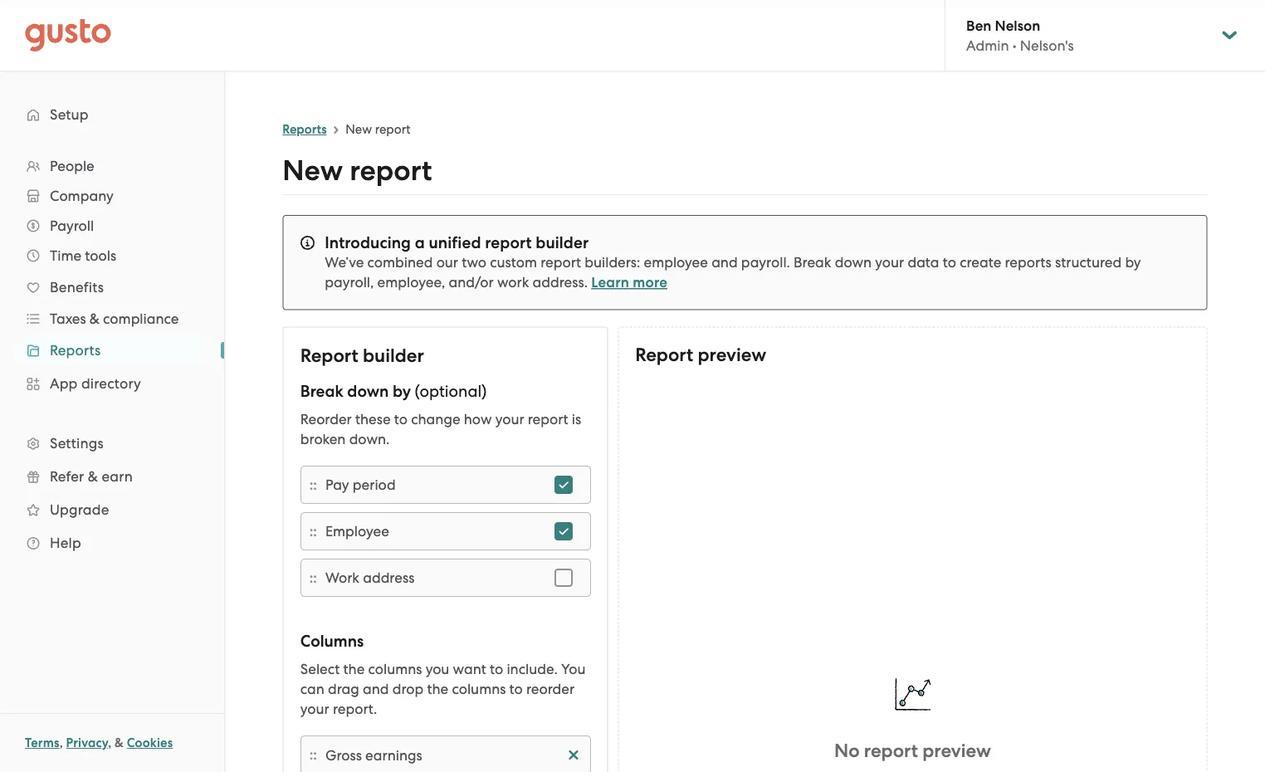 Task type: describe. For each thing, give the bounding box(es) containing it.
1 vertical spatial new report
[[283, 154, 432, 188]]

earnings
[[365, 747, 422, 763]]

2 vertical spatial &
[[115, 736, 124, 751]]

people
[[50, 158, 94, 174]]

refer & earn
[[50, 468, 133, 485]]

:: for gross earnings
[[309, 746, 317, 763]]

terms link
[[25, 736, 59, 751]]

2 , from the left
[[108, 736, 112, 751]]

reports
[[1005, 254, 1052, 271]]

compliance
[[103, 311, 179, 327]]

no
[[835, 740, 860, 762]]

learn more link
[[592, 274, 668, 291]]

gross
[[325, 747, 362, 763]]

cookies button
[[127, 733, 173, 753]]

report for report builder
[[300, 344, 358, 366]]

gross earnings
[[325, 747, 422, 763]]

privacy link
[[66, 736, 108, 751]]

refer & earn link
[[17, 462, 208, 492]]

gusto navigation element
[[0, 71, 224, 586]]

company
[[50, 188, 114, 204]]

report preview
[[636, 344, 767, 366]]

these
[[355, 411, 391, 427]]

ben nelson admin • nelson's
[[967, 17, 1075, 54]]

you
[[425, 661, 449, 677]]

to inside we've combined our two custom report builders: employee and payroll. break down your data to create reports structured by payroll, employee, and/or work address.
[[943, 254, 957, 271]]

to inside reorder these to change how your report is broken down.
[[394, 411, 407, 427]]

builders:
[[585, 254, 641, 271]]

help
[[50, 535, 81, 552]]

payroll,
[[325, 274, 374, 291]]

benefits
[[50, 279, 104, 296]]

taxes
[[50, 311, 86, 327]]

app directory
[[50, 375, 141, 392]]

employee,
[[378, 274, 446, 291]]

we've combined our two custom report builders: employee and payroll. break down your data to create reports structured by payroll, employee, and/or work address.
[[325, 254, 1142, 291]]

report.
[[333, 701, 377, 717]]

introducing a unified report builder alert
[[283, 215, 1208, 310]]

settings
[[50, 435, 104, 452]]

time tools
[[50, 248, 116, 264]]

0 horizontal spatial reports link
[[17, 336, 208, 365]]

column content element
[[325, 745, 582, 765]]

you
[[561, 661, 586, 677]]

two
[[462, 254, 487, 271]]

nelson
[[996, 17, 1041, 34]]

time
[[50, 248, 81, 264]]

select the columns you want to include. you can drag and drop the columns to reorder your report.
[[300, 661, 586, 717]]

settings link
[[17, 429, 208, 458]]

directory
[[81, 375, 141, 392]]

employee
[[644, 254, 708, 271]]

app directory link
[[17, 369, 208, 399]]

1 horizontal spatial the
[[427, 681, 448, 697]]

work
[[497, 274, 529, 291]]

•
[[1013, 37, 1017, 54]]

our
[[437, 254, 459, 271]]

employee
[[325, 523, 389, 539]]

ben
[[967, 17, 992, 34]]

builder inside alert
[[536, 233, 589, 252]]

company button
[[17, 181, 208, 211]]

nelson's
[[1021, 37, 1075, 54]]

no report preview
[[835, 740, 992, 762]]

your inside we've combined our two custom report builders: employee and payroll. break down your data to create reports structured by payroll, employee, and/or work address.
[[876, 254, 905, 271]]

drag
[[328, 681, 359, 697]]

taxes & compliance
[[50, 311, 179, 327]]

admin
[[967, 37, 1010, 54]]

setup link
[[17, 100, 208, 130]]

reorder these to change how your report is broken down.
[[300, 411, 581, 447]]

app
[[50, 375, 78, 392]]

1 horizontal spatial preview
[[923, 740, 992, 762]]

1 horizontal spatial new
[[346, 122, 372, 137]]

1 vertical spatial builder
[[363, 344, 424, 366]]

cookies
[[127, 736, 173, 751]]

benefits link
[[17, 272, 208, 302]]

and inside we've combined our two custom report builders: employee and payroll. break down your data to create reports structured by payroll, employee, and/or work address.
[[712, 254, 738, 271]]

change
[[411, 411, 460, 427]]

0 vertical spatial reports
[[283, 122, 327, 137]]

can
[[300, 681, 324, 697]]

0 vertical spatial new report
[[346, 122, 411, 137]]

to down include. on the left bottom of the page
[[509, 681, 523, 697]]

1 vertical spatial columns
[[452, 681, 506, 697]]

0 horizontal spatial down
[[347, 382, 389, 401]]

drop
[[392, 681, 423, 697]]

:: for pay period
[[309, 476, 317, 493]]

pay period
[[325, 476, 395, 493]]

down.
[[349, 431, 389, 447]]

custom
[[490, 254, 537, 271]]

reorder
[[526, 681, 574, 697]]

learn more
[[592, 274, 668, 291]]

structured
[[1056, 254, 1122, 271]]

a
[[415, 233, 425, 252]]

address
[[363, 569, 414, 586]]

report builder
[[300, 344, 424, 366]]

learn
[[592, 274, 630, 291]]

terms
[[25, 736, 59, 751]]

(optional)
[[415, 382, 487, 401]]

period
[[352, 476, 395, 493]]

and/or
[[449, 274, 494, 291]]

payroll.
[[742, 254, 791, 271]]

report inside reorder these to change how your report is broken down.
[[528, 411, 568, 427]]

:: for work address
[[309, 569, 317, 586]]

reorder
[[300, 411, 352, 427]]



Task type: vqa. For each thing, say whether or not it's contained in the screenshot.
"last name"
no



Task type: locate. For each thing, give the bounding box(es) containing it.
0 vertical spatial down
[[835, 254, 872, 271]]

data
[[908, 254, 940, 271]]

0 vertical spatial and
[[712, 254, 738, 271]]

1 vertical spatial the
[[427, 681, 448, 697]]

1 vertical spatial your
[[495, 411, 524, 427]]

0 vertical spatial &
[[90, 311, 100, 327]]

0 vertical spatial builder
[[536, 233, 589, 252]]

the up drag
[[343, 661, 364, 677]]

upgrade
[[50, 502, 109, 518]]

reports
[[283, 122, 327, 137], [50, 342, 101, 359]]

work address
[[325, 569, 414, 586]]

help link
[[17, 528, 208, 558]]

and left the payroll.
[[712, 254, 738, 271]]

0 vertical spatial your
[[876, 254, 905, 271]]

0 horizontal spatial the
[[343, 661, 364, 677]]

1 horizontal spatial reports
[[283, 122, 327, 137]]

1 horizontal spatial break
[[794, 254, 832, 271]]

report inside we've combined our two custom report builders: employee and payroll. break down your data to create reports structured by payroll, employee, and/or work address.
[[541, 254, 581, 271]]

terms , privacy , & cookies
[[25, 736, 173, 751]]

more
[[633, 274, 668, 291]]

1 vertical spatial by
[[392, 382, 411, 401]]

by right structured
[[1126, 254, 1142, 271]]

0 horizontal spatial reports
[[50, 342, 101, 359]]

0 vertical spatial by
[[1126, 254, 1142, 271]]

1 vertical spatial preview
[[923, 740, 992, 762]]

1 vertical spatial reports
[[50, 342, 101, 359]]

0 vertical spatial columns
[[368, 661, 422, 677]]

columns down want
[[452, 681, 506, 697]]

1 horizontal spatial your
[[495, 411, 524, 427]]

unified
[[429, 233, 481, 252]]

, left cookies button
[[108, 736, 112, 751]]

builder up address.
[[536, 233, 589, 252]]

want
[[453, 661, 486, 677]]

to
[[943, 254, 957, 271], [394, 411, 407, 427], [490, 661, 503, 677], [509, 681, 523, 697]]

& inside dropdown button
[[90, 311, 100, 327]]

1 vertical spatial &
[[88, 468, 98, 485]]

break down by (optional)
[[300, 382, 487, 401]]

report down 'more'
[[636, 344, 694, 366]]

down
[[835, 254, 872, 271], [347, 382, 389, 401]]

:: for employee
[[309, 523, 317, 540]]

down left data
[[835, 254, 872, 271]]

broken
[[300, 431, 345, 447]]

report up reorder
[[300, 344, 358, 366]]

break up reorder
[[300, 382, 343, 401]]

taxes & compliance button
[[17, 304, 208, 334]]

your
[[876, 254, 905, 271], [495, 411, 524, 427], [300, 701, 329, 717]]

1 horizontal spatial reports link
[[283, 122, 327, 137]]

create
[[960, 254, 1002, 271]]

home image
[[25, 19, 111, 52]]

3 :: from the top
[[309, 569, 317, 586]]

introducing
[[325, 233, 411, 252]]

1 vertical spatial break
[[300, 382, 343, 401]]

1 vertical spatial and
[[363, 681, 389, 697]]

1 horizontal spatial down
[[835, 254, 872, 271]]

1 , from the left
[[59, 736, 63, 751]]

1 vertical spatial reports link
[[17, 336, 208, 365]]

:: left pay
[[309, 476, 317, 493]]

your down 'can'
[[300, 701, 329, 717]]

0 horizontal spatial report
[[300, 344, 358, 366]]

0 vertical spatial new
[[346, 122, 372, 137]]

2 horizontal spatial your
[[876, 254, 905, 271]]

work
[[325, 569, 359, 586]]

1 horizontal spatial and
[[712, 254, 738, 271]]

tools
[[85, 248, 116, 264]]

break inside we've combined our two custom report builders: employee and payroll. break down your data to create reports structured by payroll, employee, and/or work address.
[[794, 254, 832, 271]]

by inside we've combined our two custom report builders: employee and payroll. break down your data to create reports structured by payroll, employee, and/or work address.
[[1126, 254, 1142, 271]]

columns
[[300, 632, 364, 651]]

and
[[712, 254, 738, 271], [363, 681, 389, 697]]

& left earn
[[88, 468, 98, 485]]

1 vertical spatial down
[[347, 382, 389, 401]]

report
[[300, 344, 358, 366], [636, 344, 694, 366]]

down inside we've combined our two custom report builders: employee and payroll. break down your data to create reports structured by payroll, employee, and/or work address.
[[835, 254, 872, 271]]

pay
[[325, 476, 349, 493]]

select
[[300, 661, 340, 677]]

1 horizontal spatial report
[[636, 344, 694, 366]]

:: left the gross
[[309, 746, 317, 763]]

and up the report.
[[363, 681, 389, 697]]

to right data
[[943, 254, 957, 271]]

your inside reorder these to change how your report is broken down.
[[495, 411, 524, 427]]

your left data
[[876, 254, 905, 271]]

,
[[59, 736, 63, 751], [108, 736, 112, 751]]

builder up "break down by (optional)"
[[363, 344, 424, 366]]

break right the payroll.
[[794, 254, 832, 271]]

None checkbox
[[545, 466, 582, 503], [545, 513, 582, 549], [545, 559, 582, 596], [545, 466, 582, 503], [545, 513, 582, 549], [545, 559, 582, 596]]

1 report from the left
[[300, 344, 358, 366]]

0 horizontal spatial new
[[283, 154, 343, 188]]

0 horizontal spatial columns
[[368, 661, 422, 677]]

2 vertical spatial your
[[300, 701, 329, 717]]

your right how
[[495, 411, 524, 427]]

include.
[[507, 661, 558, 677]]

builder
[[536, 233, 589, 252], [363, 344, 424, 366]]

earn
[[102, 468, 133, 485]]

break
[[794, 254, 832, 271], [300, 382, 343, 401]]

2 report from the left
[[636, 344, 694, 366]]

1 horizontal spatial builder
[[536, 233, 589, 252]]

0 horizontal spatial by
[[392, 382, 411, 401]]

combined
[[368, 254, 433, 271]]

list
[[0, 151, 224, 560]]

& right the taxes
[[90, 311, 100, 327]]

1 horizontal spatial by
[[1126, 254, 1142, 271]]

reports inside reports link
[[50, 342, 101, 359]]

list containing people
[[0, 151, 224, 560]]

payroll button
[[17, 211, 208, 241]]

report for report preview
[[636, 344, 694, 366]]

is
[[572, 411, 581, 427]]

& left cookies
[[115, 736, 124, 751]]

by left (optional)
[[392, 382, 411, 401]]

how
[[464, 411, 492, 427]]

and inside select the columns you want to include. you can drag and drop the columns to reorder your report.
[[363, 681, 389, 697]]

1 vertical spatial new
[[283, 154, 343, 188]]

0 vertical spatial reports link
[[283, 122, 327, 137]]

address.
[[533, 274, 588, 291]]

0 horizontal spatial break
[[300, 382, 343, 401]]

the down you
[[427, 681, 448, 697]]

0 vertical spatial the
[[343, 661, 364, 677]]

, left privacy link
[[59, 736, 63, 751]]

0 vertical spatial break
[[794, 254, 832, 271]]

0 horizontal spatial builder
[[363, 344, 424, 366]]

down up these
[[347, 382, 389, 401]]

to right want
[[490, 661, 503, 677]]

1 horizontal spatial ,
[[108, 736, 112, 751]]

0 horizontal spatial and
[[363, 681, 389, 697]]

0 horizontal spatial preview
[[698, 344, 767, 366]]

& for compliance
[[90, 311, 100, 327]]

0 vertical spatial preview
[[698, 344, 767, 366]]

4 :: from the top
[[309, 746, 317, 763]]

columns up drop
[[368, 661, 422, 677]]

by
[[1126, 254, 1142, 271], [392, 382, 411, 401]]

we've
[[325, 254, 364, 271]]

reports link
[[283, 122, 327, 137], [17, 336, 208, 365]]

& for earn
[[88, 468, 98, 485]]

0 horizontal spatial your
[[300, 701, 329, 717]]

&
[[90, 311, 100, 327], [88, 468, 98, 485], [115, 736, 124, 751]]

setup
[[50, 106, 89, 123]]

1 :: from the top
[[309, 476, 317, 493]]

introducing a unified report builder
[[325, 233, 589, 252]]

to right these
[[394, 411, 407, 427]]

privacy
[[66, 736, 108, 751]]

2 :: from the top
[[309, 523, 317, 540]]

payroll
[[50, 218, 94, 234]]

:: left employee
[[309, 523, 317, 540]]

time tools button
[[17, 241, 208, 271]]

new
[[346, 122, 372, 137], [283, 154, 343, 188]]

people button
[[17, 151, 208, 181]]

your inside select the columns you want to include. you can drag and drop the columns to reorder your report.
[[300, 701, 329, 717]]

upgrade link
[[17, 495, 208, 525]]

preview
[[698, 344, 767, 366], [923, 740, 992, 762]]

0 horizontal spatial ,
[[59, 736, 63, 751]]

refer
[[50, 468, 84, 485]]

:: left work at the left bottom of the page
[[309, 569, 317, 586]]

1 horizontal spatial columns
[[452, 681, 506, 697]]

columns
[[368, 661, 422, 677], [452, 681, 506, 697]]



